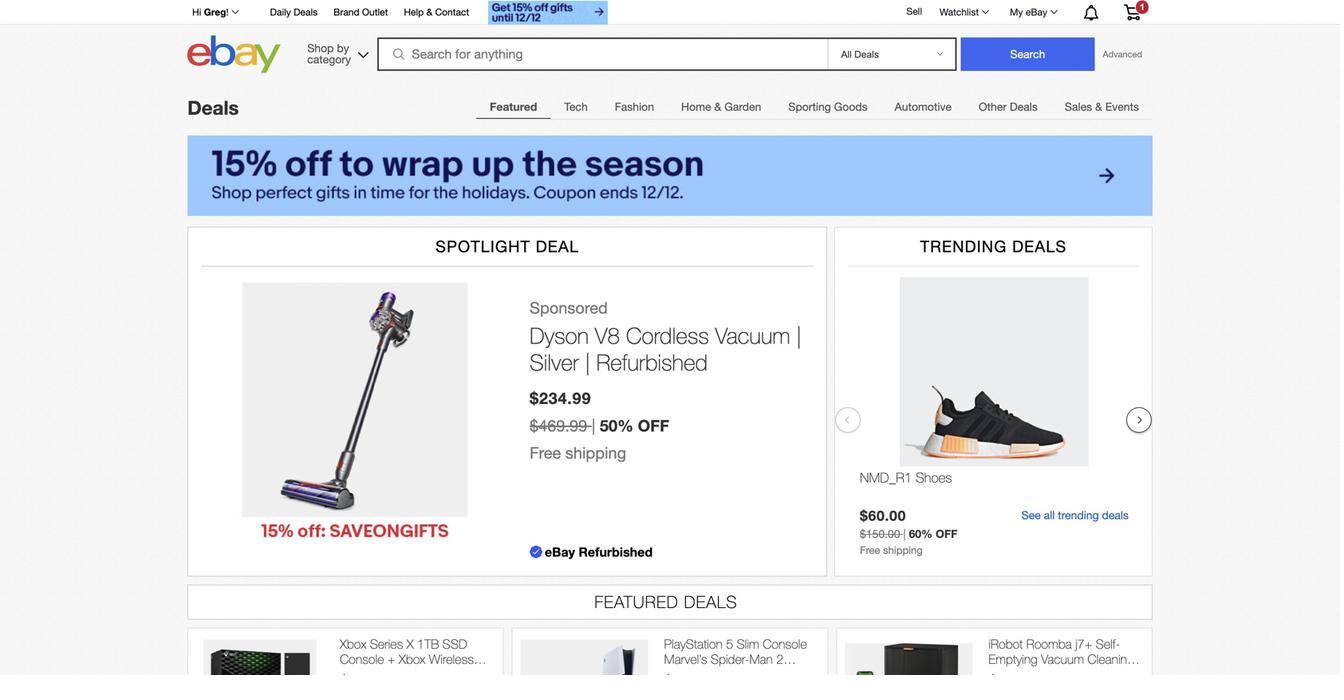 Task type: describe. For each thing, give the bounding box(es) containing it.
all
[[1044, 509, 1055, 522]]

shop by category
[[307, 41, 351, 66]]

daily
[[270, 6, 291, 18]]

other
[[979, 100, 1007, 113]]

xbox series x 1tb ssd console + xbox wireless controller robot white link
[[340, 637, 495, 676]]

self-
[[1096, 637, 1120, 652]]

50%
[[600, 416, 633, 436]]

events
[[1105, 100, 1139, 113]]

deals link
[[187, 96, 239, 119]]

other deals
[[979, 100, 1038, 113]]

wireless
[[429, 652, 474, 667]]

shop
[[307, 41, 334, 55]]

series
[[370, 637, 403, 652]]

none submit inside shop by category 'banner'
[[961, 37, 1095, 71]]

help & contact link
[[404, 4, 469, 22]]

refurbished inside sponsored dyson v8 cordless vacuum | silver | refurbished
[[596, 349, 708, 376]]

spotlight
[[436, 237, 530, 256]]

sales & events link
[[1051, 91, 1153, 123]]

featured for featured deals
[[595, 592, 679, 612]]

1 horizontal spatial xbox
[[399, 652, 425, 667]]

ebay refurbished
[[545, 545, 653, 560]]

$469.99
[[530, 417, 587, 436]]

trending
[[1058, 509, 1099, 522]]

0 vertical spatial shipping
[[565, 444, 626, 463]]

category
[[307, 53, 351, 66]]

cleaning
[[1088, 652, 1134, 667]]

deals for trending deals
[[1012, 237, 1067, 256]]

15% off to wrap up the season shop perfect gifts in time for the holidays. coupon ends 12/12. image
[[187, 136, 1153, 216]]

emptying
[[989, 652, 1038, 667]]

sponsored dyson v8 cordless vacuum | silver | refurbished
[[530, 299, 801, 376]]

dyson v8 cordless vacuum | silver | refurbished link
[[530, 323, 810, 376]]

marvel's
[[664, 652, 707, 667]]

see
[[1022, 509, 1041, 522]]

0 vertical spatial free
[[530, 444, 561, 463]]

featured link
[[476, 91, 551, 123]]

sporting
[[788, 100, 831, 113]]

5
[[726, 637, 733, 652]]

cordless
[[626, 323, 709, 349]]

my
[[1010, 6, 1023, 18]]

xbox series x 1tb ssd console + xbox wireless controller robot white
[[340, 637, 474, 676]]

free inside $150.00 | 60% off free shipping
[[860, 544, 880, 557]]

shoes
[[916, 470, 952, 486]]

by
[[337, 41, 349, 55]]

sell link
[[899, 6, 929, 17]]

playstation
[[664, 637, 723, 652]]

playstation 5 slim console marvel's spider-man 2 bundle
[[664, 637, 807, 676]]

shop by category banner
[[183, 0, 1153, 77]]

featured for featured
[[490, 100, 537, 113]]

| inside $469.99 | 50% off
[[592, 417, 595, 436]]

watchlist
[[940, 6, 979, 18]]

man
[[749, 652, 773, 667]]

other deals link
[[965, 91, 1051, 123]]

automotive link
[[881, 91, 965, 123]]

white
[[430, 667, 459, 676]]

brand outlet link
[[334, 4, 388, 22]]

see all trending deals
[[1022, 509, 1129, 522]]

outlet
[[362, 6, 388, 18]]

advanced
[[1103, 49, 1142, 59]]

account navigation
[[183, 0, 1153, 27]]

daily deals link
[[270, 4, 318, 22]]

ssd
[[443, 637, 467, 652]]

1 vertical spatial refurbished
[[579, 545, 653, 560]]

& for sales
[[1095, 100, 1102, 113]]

off for 60%
[[936, 528, 958, 541]]

hi
[[192, 6, 201, 18]]

brand outlet
[[334, 6, 388, 18]]

1 vertical spatial ebay
[[545, 545, 575, 560]]

sales
[[1065, 100, 1092, 113]]

nmd_r1 shoes
[[860, 470, 952, 486]]

shop by category button
[[300, 35, 372, 70]]

watchlist link
[[931, 2, 996, 22]]



Task type: locate. For each thing, give the bounding box(es) containing it.
vacuum inside irobot roomba j7+ self- emptying vacuum cleaning robot - certifi
[[1041, 652, 1084, 667]]

0 horizontal spatial vacuum
[[715, 323, 790, 349]]

get an extra 15% off image
[[488, 1, 608, 25]]

vacuum
[[715, 323, 790, 349], [1041, 652, 1084, 667]]

robot inside irobot roomba j7+ self- emptying vacuum cleaning robot - certifi
[[989, 667, 1021, 676]]

shipping down $469.99 | 50% off
[[565, 444, 626, 463]]

robot
[[394, 667, 426, 676], [989, 667, 1021, 676]]

1 vertical spatial free
[[860, 544, 880, 557]]

!
[[226, 6, 229, 18]]

hi greg !
[[192, 6, 229, 18]]

featured deals
[[595, 592, 738, 612]]

help
[[404, 6, 424, 18]]

1 horizontal spatial console
[[763, 637, 807, 652]]

sponsored
[[530, 299, 608, 317]]

free
[[530, 444, 561, 463], [860, 544, 880, 557]]

irobot roomba j7+ self- emptying vacuum cleaning robot - certifi
[[989, 637, 1134, 676]]

v8
[[595, 323, 620, 349]]

shipping inside $150.00 | 60% off free shipping
[[883, 544, 923, 557]]

slim
[[737, 637, 759, 652]]

free down "$150.00"
[[860, 544, 880, 557]]

& right home
[[714, 100, 721, 113]]

-
[[1024, 667, 1029, 676]]

contact
[[435, 6, 469, 18]]

1tb
[[417, 637, 439, 652]]

$60.00
[[860, 508, 906, 524]]

see all trending deals link
[[1022, 509, 1129, 522]]

xbox down 'x'
[[399, 652, 425, 667]]

deal
[[536, 237, 579, 256]]

robot inside xbox series x 1tb ssd console + xbox wireless controller robot white
[[394, 667, 426, 676]]

tech link
[[551, 91, 601, 123]]

console up 2
[[763, 637, 807, 652]]

trending
[[920, 237, 1007, 256]]

robot down emptying
[[989, 667, 1021, 676]]

& inside "account" navigation
[[426, 6, 432, 18]]

1 horizontal spatial featured
[[595, 592, 679, 612]]

free shipping
[[530, 444, 626, 463]]

$150.00 | 60% off free shipping
[[860, 528, 958, 557]]

goods
[[834, 100, 868, 113]]

featured left tech
[[490, 100, 537, 113]]

controller
[[340, 667, 390, 676]]

1 horizontal spatial &
[[714, 100, 721, 113]]

& right the 'help'
[[426, 6, 432, 18]]

silver
[[530, 349, 579, 376]]

1 vertical spatial off
[[936, 528, 958, 541]]

1 horizontal spatial free
[[860, 544, 880, 557]]

off inside $150.00 | 60% off free shipping
[[936, 528, 958, 541]]

0 horizontal spatial off
[[638, 416, 669, 436]]

bundle
[[664, 667, 701, 676]]

1 vertical spatial shipping
[[883, 544, 923, 557]]

0 horizontal spatial xbox
[[340, 637, 366, 652]]

0 vertical spatial off
[[638, 416, 669, 436]]

free down $469.99 at the left bottom of page
[[530, 444, 561, 463]]

1 horizontal spatial robot
[[989, 667, 1021, 676]]

dyson
[[530, 323, 589, 349]]

& for help
[[426, 6, 432, 18]]

Search for anything text field
[[380, 39, 824, 69]]

brand
[[334, 6, 359, 18]]

0 vertical spatial refurbished
[[596, 349, 708, 376]]

$469.99 | 50% off
[[530, 416, 669, 436]]

&
[[426, 6, 432, 18], [714, 100, 721, 113], [1095, 100, 1102, 113]]

trending deals
[[920, 237, 1067, 256]]

irobot roomba j7+ self- emptying vacuum cleaning robot - certifi link
[[989, 637, 1144, 676]]

advanced link
[[1095, 38, 1150, 70]]

robot down +
[[394, 667, 426, 676]]

home & garden
[[681, 100, 761, 113]]

None submit
[[961, 37, 1095, 71]]

greg
[[204, 6, 226, 18]]

deals
[[1102, 509, 1129, 522]]

console inside xbox series x 1tb ssd console + xbox wireless controller robot white
[[340, 652, 384, 667]]

deals inside "account" navigation
[[294, 6, 318, 18]]

vacuum inside sponsored dyson v8 cordless vacuum | silver | refurbished
[[715, 323, 790, 349]]

& inside "link"
[[1095, 100, 1102, 113]]

tab list containing featured
[[476, 90, 1153, 123]]

home
[[681, 100, 711, 113]]

refurbished
[[596, 349, 708, 376], [579, 545, 653, 560]]

sporting goods
[[788, 100, 868, 113]]

2
[[776, 652, 783, 667]]

refurbished down cordless
[[596, 349, 708, 376]]

fashion
[[615, 100, 654, 113]]

featured
[[490, 100, 537, 113], [595, 592, 679, 612]]

$150.00
[[860, 528, 900, 541]]

1 link
[[1114, 0, 1150, 23]]

fashion link
[[601, 91, 668, 123]]

x
[[407, 637, 414, 652]]

off right 60%
[[936, 528, 958, 541]]

ebay
[[1026, 6, 1047, 18], [545, 545, 575, 560]]

playstation 5 slim console marvel's spider-man 2 bundle link
[[664, 637, 819, 676]]

1 robot from the left
[[394, 667, 426, 676]]

tab list
[[476, 90, 1153, 123]]

roomba
[[1026, 637, 1072, 652]]

0 vertical spatial ebay
[[1026, 6, 1047, 18]]

$234.99
[[530, 389, 591, 408]]

1 horizontal spatial vacuum
[[1041, 652, 1084, 667]]

my ebay link
[[1001, 2, 1065, 22]]

garden
[[724, 100, 761, 113]]

ebay inside my ebay link
[[1026, 6, 1047, 18]]

console
[[763, 637, 807, 652], [340, 652, 384, 667]]

0 horizontal spatial robot
[[394, 667, 426, 676]]

my ebay
[[1010, 6, 1047, 18]]

+
[[388, 652, 395, 667]]

menu bar containing featured
[[476, 90, 1153, 123]]

| inside $150.00 | 60% off free shipping
[[903, 528, 906, 541]]

spotlight deal
[[436, 237, 579, 256]]

j7+
[[1075, 637, 1092, 652]]

off right 50%
[[638, 416, 669, 436]]

daily deals
[[270, 6, 318, 18]]

0 horizontal spatial console
[[340, 652, 384, 667]]

spider-
[[711, 652, 749, 667]]

1 horizontal spatial ebay
[[1026, 6, 1047, 18]]

automotive
[[895, 100, 952, 113]]

1
[[1140, 2, 1145, 12]]

1 vertical spatial featured
[[595, 592, 679, 612]]

off for 50%
[[638, 416, 669, 436]]

2 robot from the left
[[989, 667, 1021, 676]]

0 vertical spatial featured
[[490, 100, 537, 113]]

0 vertical spatial vacuum
[[715, 323, 790, 349]]

console up controller
[[340, 652, 384, 667]]

& right sales
[[1095, 100, 1102, 113]]

|
[[796, 323, 801, 349], [585, 349, 590, 376], [592, 417, 595, 436], [903, 528, 906, 541]]

home & garden link
[[668, 91, 775, 123]]

sell
[[907, 6, 922, 17]]

& for home
[[714, 100, 721, 113]]

tech
[[564, 100, 588, 113]]

0 horizontal spatial shipping
[[565, 444, 626, 463]]

1 vertical spatial vacuum
[[1041, 652, 1084, 667]]

featured down ebay refurbished at the left bottom of page
[[595, 592, 679, 612]]

featured inside "link"
[[490, 100, 537, 113]]

deals for other deals
[[1010, 100, 1038, 113]]

xbox up controller
[[340, 637, 366, 652]]

shipping down 60%
[[883, 544, 923, 557]]

refurbished up "featured deals"
[[579, 545, 653, 560]]

deals for featured deals
[[684, 592, 738, 612]]

1 horizontal spatial off
[[936, 528, 958, 541]]

irobot
[[989, 637, 1023, 652]]

2 horizontal spatial &
[[1095, 100, 1102, 113]]

off
[[638, 416, 669, 436], [936, 528, 958, 541]]

0 horizontal spatial &
[[426, 6, 432, 18]]

sales & events
[[1065, 100, 1139, 113]]

0 horizontal spatial ebay
[[545, 545, 575, 560]]

xbox
[[340, 637, 366, 652], [399, 652, 425, 667]]

0 horizontal spatial featured
[[490, 100, 537, 113]]

console inside playstation 5 slim console marvel's spider-man 2 bundle
[[763, 637, 807, 652]]

0 horizontal spatial free
[[530, 444, 561, 463]]

help & contact
[[404, 6, 469, 18]]

menu bar
[[476, 90, 1153, 123]]

deals for daily deals
[[294, 6, 318, 18]]

1 horizontal spatial shipping
[[883, 544, 923, 557]]

sporting goods link
[[775, 91, 881, 123]]



Task type: vqa. For each thing, say whether or not it's contained in the screenshot.
"our"
no



